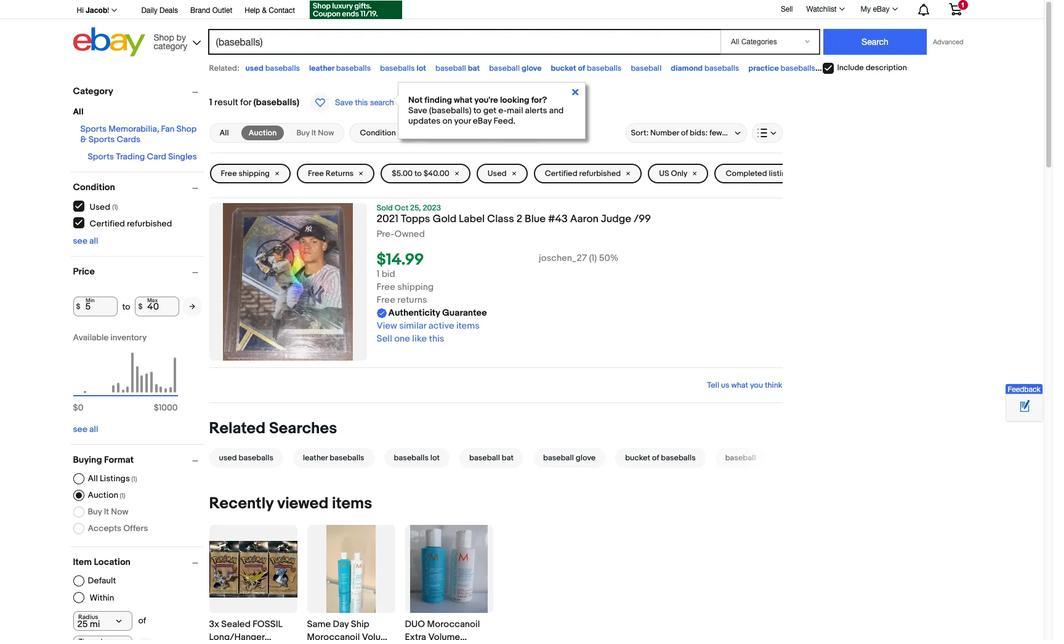 Task type: vqa. For each thing, say whether or not it's contained in the screenshot.
Default
yes



Task type: locate. For each thing, give the bounding box(es) containing it.
baseballs lot inside baseballs lot link
[[394, 454, 440, 464]]

(1) inside "joschen_27 (1) 50% 1 bid free shipping free returns authenticity guarantee view similar active items sell one like this"
[[589, 253, 597, 264]]

0 vertical spatial used
[[488, 169, 507, 179]]

certified refurbished link down used (1)
[[73, 218, 173, 229]]

feed.
[[494, 116, 516, 126]]

(1) inside auction (1)
[[120, 492, 125, 500]]

items right viewed
[[332, 495, 372, 514]]

moroccanoil down day
[[307, 632, 360, 641]]

main content
[[209, 80, 817, 641]]

$ up inventory
[[138, 302, 143, 312]]

0 vertical spatial ebay
[[873, 5, 890, 14]]

see all button up price
[[73, 236, 98, 246]]

1 horizontal spatial this
[[429, 333, 445, 345]]

$ up the buying
[[73, 403, 78, 413]]

1 horizontal spatial (baseballs)
[[429, 105, 472, 116]]

condition up used (1)
[[73, 182, 115, 193]]

and
[[550, 105, 564, 116]]

(1) inside all listings (1)
[[131, 476, 137, 484]]

/99
[[634, 213, 651, 226]]

1 horizontal spatial to
[[415, 169, 422, 179]]

1 vertical spatial lot
[[431, 454, 440, 464]]

1 vertical spatial used baseballs
[[219, 454, 274, 464]]

items inside "joschen_27 (1) 50% 1 bid free shipping free returns authenticity guarantee view similar active items sell one like this"
[[457, 321, 480, 332]]

certified refurbished down used (1)
[[90, 218, 172, 229]]

used right related:
[[246, 63, 264, 73]]

ship
[[351, 619, 370, 631]]

ebay
[[873, 5, 890, 14], [473, 116, 492, 126]]

us
[[722, 381, 730, 391]]

buy right auction text box
[[297, 128, 310, 138]]

diamond
[[671, 63, 703, 73]]

0 horizontal spatial buy
[[88, 507, 102, 518]]

us only
[[659, 169, 688, 179]]

0 vertical spatial 1
[[962, 1, 965, 9]]

save left search
[[335, 98, 353, 107]]

shop inside shop by category
[[154, 32, 174, 42]]

0 vertical spatial see all button
[[73, 236, 98, 246]]

memorabilia,
[[109, 124, 159, 134]]

1 horizontal spatial ebay
[[873, 5, 890, 14]]

main content containing $14.99
[[209, 80, 817, 641]]

0 vertical spatial items
[[457, 321, 480, 332]]

Search for anything text field
[[210, 30, 719, 54]]

refurbished up the price dropdown button
[[127, 218, 172, 229]]

2 horizontal spatial to
[[474, 105, 482, 116]]

this left search
[[355, 98, 368, 107]]

2 see from the top
[[73, 425, 87, 435]]

shop by category
[[154, 32, 187, 51]]

refurbished up aaron
[[580, 169, 621, 179]]

(1) for auction
[[120, 492, 125, 500]]

!
[[107, 6, 109, 15]]

related
[[209, 420, 266, 439]]

0 vertical spatial leather baseballs
[[309, 63, 371, 73]]

1 vertical spatial condition button
[[73, 182, 204, 193]]

available inventory
[[73, 333, 147, 343]]

outlet
[[212, 6, 232, 15]]

what up your
[[454, 95, 473, 105]]

None text field
[[73, 637, 132, 641]]

0 vertical spatial all
[[89, 236, 98, 246]]

all up price
[[89, 236, 98, 246]]

2 horizontal spatial 1
[[962, 1, 965, 9]]

0 horizontal spatial shipping
[[239, 169, 270, 179]]

used baseballs up 1 result for (baseballs)
[[246, 63, 300, 73]]

condition for the left condition dropdown button
[[73, 182, 115, 193]]

1 inside "joschen_27 (1) 50% 1 bid free shipping free returns authenticity guarantee view similar active items sell one like this"
[[377, 269, 380, 280]]

auction down 1 result for (baseballs)
[[249, 128, 277, 138]]

certified refurbished link up aaron
[[534, 164, 642, 184]]

to right $5.00
[[415, 169, 422, 179]]

joschen_27 (1) 50% 1 bid free shipping free returns authenticity guarantee view similar active items sell one like this
[[377, 253, 619, 345]]

sell left watchlist
[[781, 5, 793, 13]]

sort:
[[631, 128, 649, 138]]

0 vertical spatial shop
[[154, 32, 174, 42]]

(1) down trading
[[112, 203, 118, 211]]

alerts
[[525, 105, 548, 116]]

sell down view
[[377, 333, 392, 345]]

1 horizontal spatial it
[[312, 128, 316, 138]]

get the coupon image
[[310, 1, 402, 19]]

all
[[73, 107, 83, 117], [220, 128, 229, 138], [88, 474, 98, 484]]

leather up save this search button
[[309, 63, 335, 73]]

baseball link
[[631, 63, 662, 73], [711, 449, 771, 468]]

shop
[[154, 32, 174, 42], [177, 124, 197, 134]]

0 vertical spatial shipping
[[239, 169, 270, 179]]

0 horizontal spatial sell
[[377, 333, 392, 345]]

condition button down search
[[350, 123, 419, 143]]

baseballs lot
[[380, 63, 426, 73], [394, 454, 440, 464]]

it down auction (1)
[[104, 507, 109, 518]]

by
[[177, 32, 186, 42]]

hi
[[77, 6, 84, 15]]

bucket of baseballs link
[[611, 449, 711, 468]]

save inside 'not finding what you're looking for? save (baseballs) to get e-mail alerts and updates on your ebay feed.'
[[409, 105, 427, 116]]

certified down used (1)
[[90, 218, 125, 229]]

category
[[154, 41, 187, 51]]

all down the buying
[[88, 474, 98, 484]]

leather baseballs down searches
[[303, 454, 365, 464]]

shop left by
[[154, 32, 174, 42]]

similar
[[399, 321, 427, 332]]

condition down search
[[360, 128, 396, 138]]

buy up "accepts"
[[88, 507, 102, 518]]

sell
[[781, 5, 793, 13], [377, 333, 392, 345]]

tell
[[708, 381, 720, 391]]

1 vertical spatial ebay
[[473, 116, 492, 126]]

0 vertical spatial certified
[[545, 169, 578, 179]]

baseball glove
[[489, 63, 542, 73], [543, 454, 596, 464]]

see down 0
[[73, 425, 87, 435]]

1 horizontal spatial &
[[262, 6, 267, 15]]

1 horizontal spatial used
[[488, 169, 507, 179]]

0 horizontal spatial bat
[[468, 63, 480, 73]]

listings
[[769, 169, 795, 179]]

1 horizontal spatial sell
[[781, 5, 793, 13]]

free down bid
[[377, 282, 396, 293]]

contact
[[269, 6, 295, 15]]

completed listings link
[[715, 164, 816, 184]]

certified up #43
[[545, 169, 578, 179]]

2 all from the top
[[89, 425, 98, 435]]

(1) down listings
[[120, 492, 125, 500]]

1 vertical spatial what
[[732, 381, 749, 391]]

0 horizontal spatial ebay
[[473, 116, 492, 126]]

used baseballs down 'related'
[[219, 454, 274, 464]]

1 horizontal spatial condition button
[[350, 123, 419, 143]]

1 vertical spatial sell
[[377, 333, 392, 345]]

1 vertical spatial all
[[220, 128, 229, 138]]

1 see all button from the top
[[73, 236, 98, 246]]

leather down searches
[[303, 454, 328, 464]]

1 horizontal spatial what
[[732, 381, 749, 391]]

my
[[861, 5, 871, 14]]

shop right fan
[[177, 124, 197, 134]]

save inside button
[[335, 98, 353, 107]]

1 vertical spatial items
[[332, 495, 372, 514]]

1 vertical spatial baseballs lot
[[394, 454, 440, 464]]

&
[[262, 6, 267, 15], [80, 134, 87, 145]]

same day ship moroccanoil volum
[[307, 619, 394, 641]]

1 vertical spatial condition
[[73, 182, 115, 193]]

0 horizontal spatial certified
[[90, 218, 125, 229]]

see all button down 0
[[73, 425, 98, 435]]

0 horizontal spatial refurbished
[[127, 218, 172, 229]]

listings
[[100, 474, 130, 484]]

& right the help
[[262, 6, 267, 15]]

buy
[[297, 128, 310, 138], [88, 507, 102, 518]]

lot
[[417, 63, 426, 73], [431, 454, 440, 464]]

1 horizontal spatial condition
[[360, 128, 396, 138]]

1 vertical spatial glove
[[576, 454, 596, 464]]

see all up price
[[73, 236, 98, 246]]

this inside "joschen_27 (1) 50% 1 bid free shipping free returns authenticity guarantee view similar active items sell one like this"
[[429, 333, 445, 345]]

& inside sports memorabilia, fan shop & sports cards
[[80, 134, 87, 145]]

baseball inside "link"
[[470, 454, 500, 464]]

1 up advanced
[[962, 1, 965, 9]]

condition
[[360, 128, 396, 138], [73, 182, 115, 193]]

1 vertical spatial this
[[429, 333, 445, 345]]

it up free returns at left
[[312, 128, 316, 138]]

this down active
[[429, 333, 445, 345]]

now
[[318, 128, 334, 138], [111, 507, 129, 518]]

what inside 'not finding what you're looking for? save (baseballs) to get e-mail alerts and updates on your ebay feed.'
[[454, 95, 473, 105]]

1 horizontal spatial shipping
[[398, 282, 434, 293]]

0 horizontal spatial baseball link
[[631, 63, 662, 73]]

1 horizontal spatial buy
[[297, 128, 310, 138]]

0 vertical spatial moroccanoil
[[427, 619, 480, 631]]

certified refurbished link
[[534, 164, 642, 184], [73, 218, 173, 229]]

Minimum value $5 text field
[[73, 297, 117, 317]]

(1) right listings
[[131, 476, 137, 484]]

0 horizontal spatial all
[[73, 107, 83, 117]]

1 left result
[[209, 97, 212, 108]]

buy it now down auction (1)
[[88, 507, 129, 518]]

0 horizontal spatial certified refurbished
[[90, 218, 172, 229]]

sold
[[377, 203, 393, 213]]

this
[[355, 98, 368, 107], [429, 333, 445, 345]]

1 left bid
[[377, 269, 380, 280]]

auction for auction
[[249, 128, 277, 138]]

condition for the topmost condition dropdown button
[[360, 128, 396, 138]]

free shipping link
[[210, 164, 291, 184]]

1 inside account 'navigation'
[[962, 1, 965, 9]]

ebay right your
[[473, 116, 492, 126]]

sports for sports trading card singles
[[88, 152, 114, 162]]

your
[[454, 116, 471, 126]]

what right "us"
[[732, 381, 749, 391]]

shipping up returns
[[398, 282, 434, 293]]

see all
[[73, 236, 98, 246], [73, 425, 98, 435]]

condition button down sports trading card singles link
[[73, 182, 204, 193]]

condition inside condition dropdown button
[[360, 128, 396, 138]]

bid
[[382, 269, 395, 280]]

2021 topps gold label class 2 blue #43 aaron judge /99 heading
[[377, 213, 651, 226]]

1 horizontal spatial auction
[[249, 128, 277, 138]]

(1) inside used (1)
[[112, 203, 118, 211]]

listing options selector. list view selected. image
[[758, 128, 777, 138]]

bucket
[[551, 63, 577, 73], [626, 454, 651, 464]]

all down category
[[73, 107, 83, 117]]

moroccanoil right duo
[[427, 619, 480, 631]]

practice
[[749, 63, 779, 73]]

0 vertical spatial condition
[[360, 128, 396, 138]]

sports memorabilia, fan shop & sports cards
[[80, 124, 197, 145]]

1 horizontal spatial refurbished
[[580, 169, 621, 179]]

sell inside "joschen_27 (1) 50% 1 bid free shipping free returns authenticity guarantee view similar active items sell one like this"
[[377, 333, 392, 345]]

leather baseballs up save this search button
[[309, 63, 371, 73]]

2 see all button from the top
[[73, 425, 98, 435]]

category button
[[73, 86, 204, 97]]

(1) left 50%
[[589, 253, 597, 264]]

view
[[377, 321, 397, 332]]

see all button
[[73, 236, 98, 246], [73, 425, 98, 435]]

not finding what you're looking for? save (baseballs) to get e-mail alerts and updates on your ebay feed.
[[409, 95, 564, 126]]

diamond baseballs
[[671, 63, 740, 73]]

1 vertical spatial see all button
[[73, 425, 98, 435]]

all down result
[[220, 128, 229, 138]]

$40.00
[[424, 169, 450, 179]]

1 see from the top
[[73, 236, 87, 246]]

sports for sports memorabilia, fan shop & sports cards
[[80, 124, 107, 134]]

0 horizontal spatial used
[[90, 202, 110, 212]]

sell inside account 'navigation'
[[781, 5, 793, 13]]

0 vertical spatial sell
[[781, 5, 793, 13]]

2 see all from the top
[[73, 425, 98, 435]]

1 vertical spatial moroccanoil
[[307, 632, 360, 641]]

0 horizontal spatial it
[[104, 507, 109, 518]]

1 vertical spatial see all
[[73, 425, 98, 435]]

updates
[[409, 116, 441, 126]]

buy it now up free returns at left
[[297, 128, 334, 138]]

$5.00
[[392, 169, 413, 179]]

1 all from the top
[[89, 236, 98, 246]]

& inside account 'navigation'
[[262, 6, 267, 15]]

1 vertical spatial auction
[[88, 491, 118, 501]]

1 vertical spatial baseball bat
[[470, 454, 514, 464]]

shipping
[[239, 169, 270, 179], [398, 282, 434, 293]]

advanced
[[934, 38, 964, 46]]

3x
[[209, 619, 219, 631]]

1 horizontal spatial items
[[457, 321, 480, 332]]

items
[[457, 321, 480, 332], [332, 495, 372, 514]]

1 vertical spatial leather
[[303, 454, 328, 464]]

see all down 0
[[73, 425, 98, 435]]

2 horizontal spatial all
[[220, 128, 229, 138]]

0 vertical spatial condition button
[[350, 123, 419, 143]]

buy it now link
[[289, 126, 342, 140]]

1
[[962, 1, 965, 9], [209, 97, 212, 108], [377, 269, 380, 280]]

0 vertical spatial what
[[454, 95, 473, 105]]

1 vertical spatial certified
[[90, 218, 125, 229]]

Auction selected text field
[[249, 128, 277, 139]]

1 horizontal spatial baseball glove
[[543, 454, 596, 464]]

used down 'related'
[[219, 454, 237, 464]]

3x sealed fossil long/hanger booster packs (artset) wotc original pokemon cards image
[[209, 541, 297, 598]]

feedback
[[1008, 386, 1041, 394]]

1 horizontal spatial now
[[318, 128, 334, 138]]

tooltip
[[394, 82, 586, 139]]

price button
[[73, 266, 204, 278]]

item location button
[[73, 557, 204, 569]]

see all for condition
[[73, 236, 98, 246]]

leather
[[309, 63, 335, 73], [303, 454, 328, 464]]

looking
[[500, 95, 530, 105]]

0 horizontal spatial condition
[[73, 182, 115, 193]]

1 horizontal spatial moroccanoil
[[427, 619, 480, 631]]

leather baseballs inside main content
[[303, 454, 365, 464]]

to right minimum value $5 text field
[[122, 302, 130, 312]]

what for you
[[732, 381, 749, 391]]

3x sealed fossil long/hange heading
[[209, 619, 284, 641]]

now inside buy it now link
[[318, 128, 334, 138]]

lot up not
[[417, 63, 426, 73]]

0 horizontal spatial shop
[[154, 32, 174, 42]]

save left on at top left
[[409, 105, 427, 116]]

0 vertical spatial it
[[312, 128, 316, 138]]

1 vertical spatial buy it now
[[88, 507, 129, 518]]

1 vertical spatial see
[[73, 425, 87, 435]]

1 vertical spatial leather baseballs
[[303, 454, 365, 464]]

moroccanoil
[[427, 619, 480, 631], [307, 632, 360, 641]]

now down  (1) items text field
[[111, 507, 129, 518]]

all up the buying
[[89, 425, 98, 435]]

see up price
[[73, 236, 87, 246]]

to
[[474, 105, 482, 116], [415, 169, 422, 179], [122, 302, 130, 312]]

1 see all from the top
[[73, 236, 98, 246]]

1 vertical spatial all
[[89, 425, 98, 435]]

to left get
[[474, 105, 482, 116]]

0 vertical spatial all
[[73, 107, 83, 117]]

certified refurbished up aaron
[[545, 169, 621, 179]]

& left cards
[[80, 134, 87, 145]]

recently
[[209, 495, 274, 514]]

1 horizontal spatial used
[[246, 63, 264, 73]]

1 horizontal spatial 1
[[377, 269, 380, 280]]

trading
[[116, 152, 145, 162]]

0 horizontal spatial auction
[[88, 491, 118, 501]]

Authenticity Guarantee text field
[[377, 307, 487, 320]]

it
[[312, 128, 316, 138], [104, 507, 109, 518]]

free up view
[[377, 295, 396, 306]]

free returns link
[[297, 164, 375, 184]]

bucket inside bucket of baseballs link
[[626, 454, 651, 464]]

what
[[454, 95, 473, 105], [732, 381, 749, 391]]

0 vertical spatial &
[[262, 6, 267, 15]]

used for used (1)
[[90, 202, 110, 212]]

0 horizontal spatial save
[[335, 98, 353, 107]]

0 vertical spatial see
[[73, 236, 87, 246]]

3x sealed fossil long/hange
[[209, 619, 284, 641]]

lot left 'baseball bat' "link" at the bottom of page
[[431, 454, 440, 464]]

now down save this search button
[[318, 128, 334, 138]]

(baseballs) inside 'not finding what you're looking for? save (baseballs) to get e-mail alerts and updates on your ebay feed.'
[[429, 105, 472, 116]]

free returns
[[308, 169, 354, 179]]

0 vertical spatial to
[[474, 105, 482, 116]]

auction down all listings (1)
[[88, 491, 118, 501]]

accepts offers
[[88, 524, 148, 534]]

see for condition
[[73, 236, 87, 246]]

1 horizontal spatial baseball link
[[711, 449, 771, 468]]

items down guarantee
[[457, 321, 480, 332]]

shipping down auction text box
[[239, 169, 270, 179]]

shop inside sports memorabilia, fan shop & sports cards
[[177, 124, 197, 134]]

1 horizontal spatial certified refurbished
[[545, 169, 621, 179]]

ebay right my
[[873, 5, 890, 14]]

 (1) Items text field
[[130, 476, 137, 484]]

2023
[[423, 203, 441, 213]]

my ebay link
[[854, 2, 904, 17]]

0 vertical spatial auction
[[249, 128, 277, 138]]

1 for 1
[[962, 1, 965, 9]]

jacob
[[86, 6, 107, 15]]

None submit
[[824, 29, 927, 55]]



Task type: describe. For each thing, give the bounding box(es) containing it.
1 vertical spatial bucket of baseballs
[[626, 454, 696, 464]]

1 horizontal spatial certified
[[545, 169, 578, 179]]

ebay inside 'not finding what you're looking for? save (baseballs) to get e-mail alerts and updates on your ebay feed.'
[[473, 116, 492, 126]]

brand outlet link
[[190, 4, 232, 18]]

first
[[736, 128, 750, 138]]

0 vertical spatial lot
[[417, 63, 426, 73]]

leather inside leather baseballs link
[[303, 454, 328, 464]]

auction for auction (1)
[[88, 491, 118, 501]]

ebay inside account 'navigation'
[[873, 5, 890, 14]]

sold  oct 25, 2023 2021 topps gold label class 2 blue #43 aaron judge /99 pre-owned
[[377, 203, 651, 240]]

0 vertical spatial baseball glove
[[489, 63, 542, 73]]

1 horizontal spatial all
[[88, 474, 98, 484]]

recently viewed items
[[209, 495, 372, 514]]

$ up the available
[[76, 302, 81, 312]]

0 vertical spatial baseball bat
[[436, 63, 480, 73]]

baseballs lot link
[[379, 449, 455, 468]]

free down the all link
[[221, 169, 237, 179]]

see for price
[[73, 425, 87, 435]]

see all for price
[[73, 425, 98, 435]]

class
[[487, 213, 514, 226]]

0 vertical spatial baseballs lot
[[380, 63, 426, 73]]

shop by category banner
[[70, 0, 971, 60]]

topps
[[401, 213, 430, 226]]

$5.00 to $40.00 link
[[381, 164, 471, 184]]

1 for 1 result for (baseballs)
[[209, 97, 212, 108]]

#43
[[548, 213, 568, 226]]

help
[[245, 6, 260, 15]]

save this search
[[335, 98, 394, 107]]

0 horizontal spatial (baseballs)
[[254, 97, 300, 108]]

sort: number of bids: fewest first
[[631, 128, 750, 138]]

rawlings
[[825, 63, 855, 73]]

0 vertical spatial buy
[[297, 128, 310, 138]]

format
[[104, 455, 134, 466]]

completed
[[726, 169, 768, 179]]

for
[[240, 97, 252, 108]]

$ up buying format dropdown button
[[154, 403, 159, 413]]

on
[[443, 116, 452, 126]]

1 horizontal spatial glove
[[576, 454, 596, 464]]

help & contact
[[245, 6, 295, 15]]

1 vertical spatial certified refurbished
[[90, 218, 172, 229]]

baseball link for related:
[[631, 63, 662, 73]]

2021
[[377, 213, 399, 226]]

same day ship moroccanoil volum heading
[[307, 619, 394, 641]]

include
[[838, 63, 864, 73]]

what for you're
[[454, 95, 473, 105]]

used (1)
[[90, 202, 118, 212]]

location
[[94, 557, 131, 569]]

moroccanoil inside the duo moroccanoil extra volum
[[427, 619, 480, 631]]

you're
[[475, 95, 498, 105]]

to inside the $5.00 to $40.00 'link'
[[415, 169, 422, 179]]

advanced link
[[927, 30, 970, 54]]

tooltip containing not finding what you're looking for?
[[394, 82, 586, 139]]

0 vertical spatial leather
[[309, 63, 335, 73]]

save this search button
[[307, 92, 398, 113]]

0 vertical spatial refurbished
[[580, 169, 621, 179]]

sports trading card singles
[[88, 152, 197, 162]]

3x sealed fossil long/hange link
[[209, 619, 297, 641]]

baseball bat inside "link"
[[470, 454, 514, 464]]

same day ship moroccanoil volum link
[[307, 619, 395, 641]]

baseball glove link
[[529, 449, 611, 468]]

used link
[[477, 164, 528, 184]]

related searches
[[209, 420, 337, 439]]

1 vertical spatial now
[[111, 507, 129, 518]]

duo moroccanoil extra volum link
[[405, 619, 493, 641]]

sell one like this link
[[377, 333, 445, 345]]

view similar active items link
[[377, 321, 480, 332]]

related:
[[209, 63, 239, 73]]

0 vertical spatial used baseballs
[[246, 63, 300, 73]]

baseball link for related searches
[[711, 449, 771, 468]]

$ 1000
[[154, 403, 178, 413]]

1 result for (baseballs)
[[209, 97, 300, 108]]

0 horizontal spatial to
[[122, 302, 130, 312]]

none submit inside shop by category banner
[[824, 29, 927, 55]]

number
[[651, 128, 680, 138]]

all listings (1)
[[88, 474, 137, 484]]

judge
[[601, 213, 632, 226]]

all for price
[[89, 425, 98, 435]]

tell us what you think link
[[708, 381, 783, 391]]

0 horizontal spatial used
[[219, 454, 237, 464]]

used for used
[[488, 169, 507, 179]]

auction link
[[241, 126, 284, 140]]

(1) for joschen_27
[[589, 253, 597, 264]]

free left returns
[[308, 169, 324, 179]]

see all button for price
[[73, 425, 98, 435]]

1 horizontal spatial buy it now
[[297, 128, 334, 138]]

within
[[90, 593, 114, 604]]

2021 topps gold label class 2 blue #43 aaron judge /99 image
[[223, 203, 353, 361]]

all for condition
[[89, 236, 98, 246]]

deals
[[160, 6, 178, 15]]

$5.00 to $40.00
[[392, 169, 450, 179]]

duo
[[405, 619, 425, 631]]

duo moroccanoil extra volume shampoo and conditioner 2.4 oz fine to medium hair image
[[411, 526, 488, 614]]

of inside dropdown button
[[681, 128, 688, 138]]

same
[[307, 619, 331, 631]]

baseball bat link
[[455, 449, 529, 468]]

bat inside "link"
[[502, 454, 514, 464]]

searches
[[269, 420, 337, 439]]

0 horizontal spatial bucket of baseballs
[[551, 63, 622, 73]]

0 vertical spatial certified refurbished link
[[534, 164, 642, 184]]

item location
[[73, 557, 131, 569]]

rawlings baseballs
[[825, 63, 892, 73]]

0 horizontal spatial condition button
[[73, 182, 204, 193]]

fewest
[[710, 128, 734, 138]]

fossil
[[253, 619, 283, 631]]

0 vertical spatial glove
[[522, 63, 542, 73]]

(1) for used
[[112, 203, 118, 211]]

help & contact link
[[245, 4, 295, 18]]

0 vertical spatial bat
[[468, 63, 480, 73]]

0 horizontal spatial certified refurbished link
[[73, 218, 173, 229]]

available
[[73, 333, 109, 343]]

1 vertical spatial buy
[[88, 507, 102, 518]]

see all button for condition
[[73, 236, 98, 246]]

result
[[215, 97, 238, 108]]

1 link
[[942, 0, 970, 18]]

moroccanoil inside same day ship moroccanoil volum
[[307, 632, 360, 641]]

only
[[671, 169, 688, 179]]

shop by category button
[[148, 27, 204, 54]]

graph of available inventory between $5.0 and $40.0 image
[[73, 333, 178, 420]]

blue
[[525, 213, 546, 226]]

inventory
[[111, 333, 147, 343]]

returns
[[326, 169, 354, 179]]

to inside 'not finding what you're looking for? save (baseballs) to get e-mail alerts and updates on your ebay feed.'
[[474, 105, 482, 116]]

0 vertical spatial certified refurbished
[[545, 169, 621, 179]]

one
[[394, 333, 410, 345]]

same day ship moroccanoil volume shampoo and conditioner 8.5 fl oz duo image
[[326, 526, 376, 614]]

returns
[[398, 295, 427, 306]]

2021 topps gold label class 2 blue #43 aaron judge /99 link
[[377, 213, 783, 229]]

50%
[[599, 253, 619, 264]]

offers
[[123, 524, 148, 534]]

Maximum value $40 text field
[[135, 297, 180, 317]]

this inside button
[[355, 98, 368, 107]]

daily deals link
[[141, 4, 178, 18]]

watchlist
[[807, 5, 837, 14]]

guarantee
[[442, 308, 487, 319]]

0 vertical spatial bucket
[[551, 63, 577, 73]]

active
[[429, 321, 455, 332]]

sell link
[[776, 5, 799, 13]]

shipping inside "joschen_27 (1) 50% 1 bid free shipping free returns authenticity guarantee view similar active items sell one like this"
[[398, 282, 434, 293]]

lot inside baseballs lot link
[[431, 454, 440, 464]]

get
[[484, 105, 497, 116]]

0 horizontal spatial buy it now
[[88, 507, 129, 518]]

25,
[[410, 203, 421, 213]]

search
[[370, 98, 394, 107]]

account navigation
[[70, 0, 971, 21]]

duo moroccanoil extra volum heading
[[405, 619, 489, 641]]

think
[[765, 381, 783, 391]]

viewed
[[277, 495, 329, 514]]

leather baseballs link
[[288, 449, 379, 468]]

oct
[[395, 203, 409, 213]]

 (1) Items text field
[[118, 492, 125, 500]]



